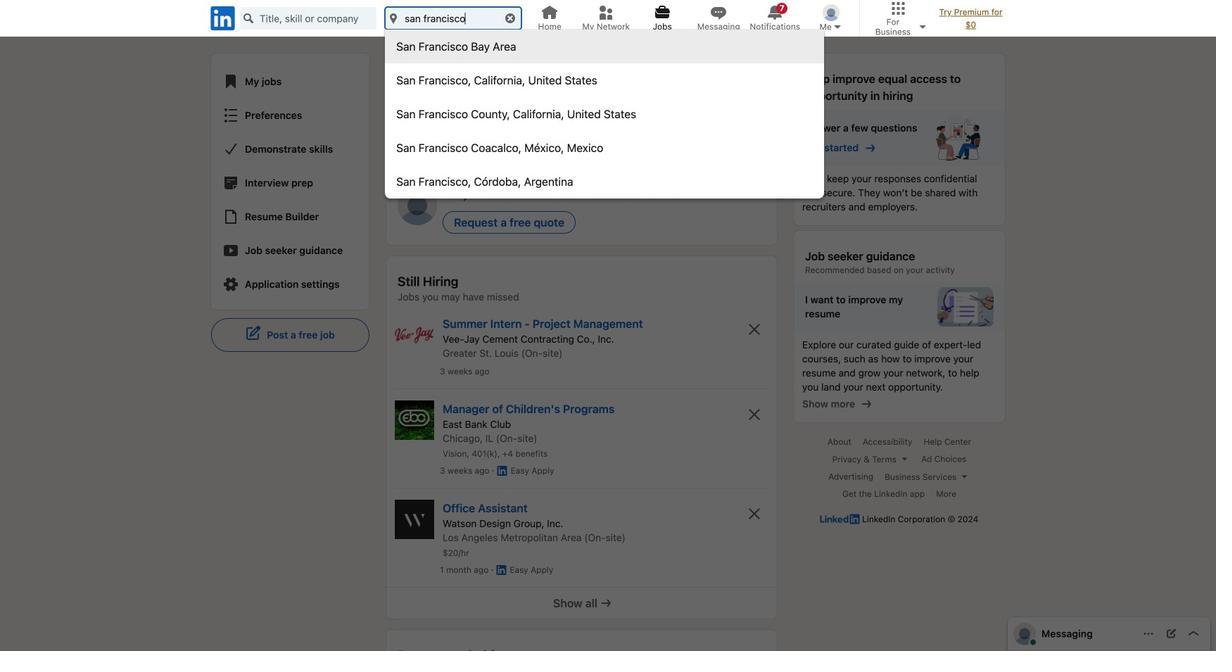 Task type: describe. For each thing, give the bounding box(es) containing it.
custom image
[[243, 13, 254, 24]]

Search by title, skill, or company text field
[[240, 7, 377, 30]]

dismiss job image
[[746, 321, 763, 338]]

small image
[[832, 21, 843, 32]]

2 option from the top
[[385, 63, 824, 97]]

4 option from the top
[[385, 131, 824, 165]]

1 option from the top
[[385, 30, 824, 63]]

still hiring element
[[386, 304, 777, 587]]

vee-jay cement contracting co., inc. logo image
[[395, 315, 434, 355]]

3 option from the top
[[385, 97, 824, 131]]

0 vertical spatial teddy rothschild image
[[823, 4, 840, 21]]



Task type: vqa. For each thing, say whether or not it's contained in the screenshot.
East Bank Club logo
yes



Task type: locate. For each thing, give the bounding box(es) containing it.
5 option from the top
[[385, 165, 824, 198]]

1 vertical spatial teddy rothschild image
[[1014, 623, 1036, 645]]

0 horizontal spatial teddy rothschild image
[[823, 4, 840, 21]]

dismiss job image for watson design group, inc. logo
[[746, 505, 763, 522]]

dismiss job image
[[746, 406, 763, 423], [746, 505, 763, 522]]

1 horizontal spatial teddy rothschild image
[[1014, 623, 1036, 645]]

2 dismiss job image from the top
[[746, 505, 763, 522]]

linkedin image
[[208, 4, 237, 33], [208, 4, 237, 33], [820, 514, 860, 524], [820, 514, 860, 524]]

teddy rothschild image
[[823, 4, 840, 21], [1014, 623, 1036, 645]]

east bank club logo image
[[395, 400, 434, 440]]

dismiss job image for east bank club logo at the left
[[746, 406, 763, 423]]

option
[[385, 30, 824, 63], [385, 63, 824, 97], [385, 97, 824, 131], [385, 131, 824, 165], [385, 165, 824, 198]]

City, state, or zip code text field
[[385, 7, 522, 30]]

watson design group, inc. logo image
[[395, 500, 434, 539]]

for business image
[[918, 21, 928, 32]]

1 vertical spatial dismiss job image
[[746, 505, 763, 522]]

0 vertical spatial dismiss job image
[[746, 406, 763, 423]]

1 dismiss job image from the top
[[746, 406, 763, 423]]



